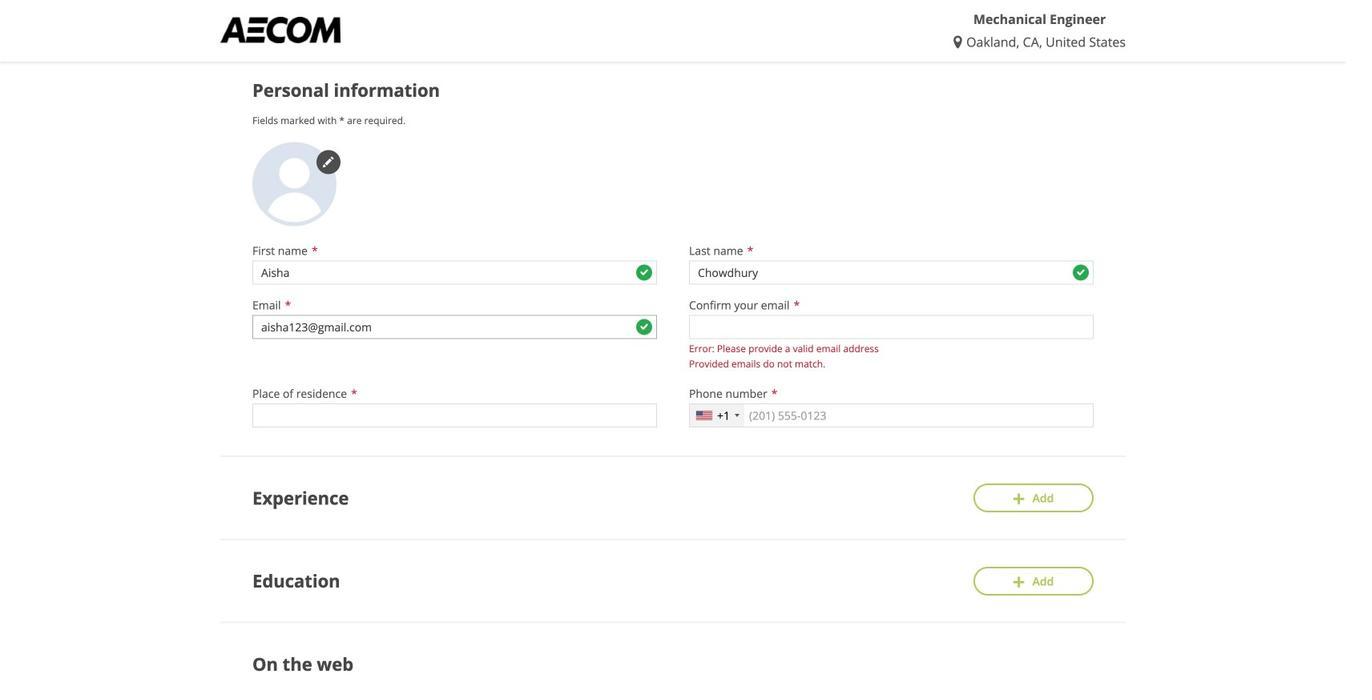 Task type: locate. For each thing, give the bounding box(es) containing it.
location image
[[954, 36, 966, 49]]

aecom logo image
[[220, 17, 341, 43]]



Task type: vqa. For each thing, say whether or not it's contained in the screenshot.
wix logo
no



